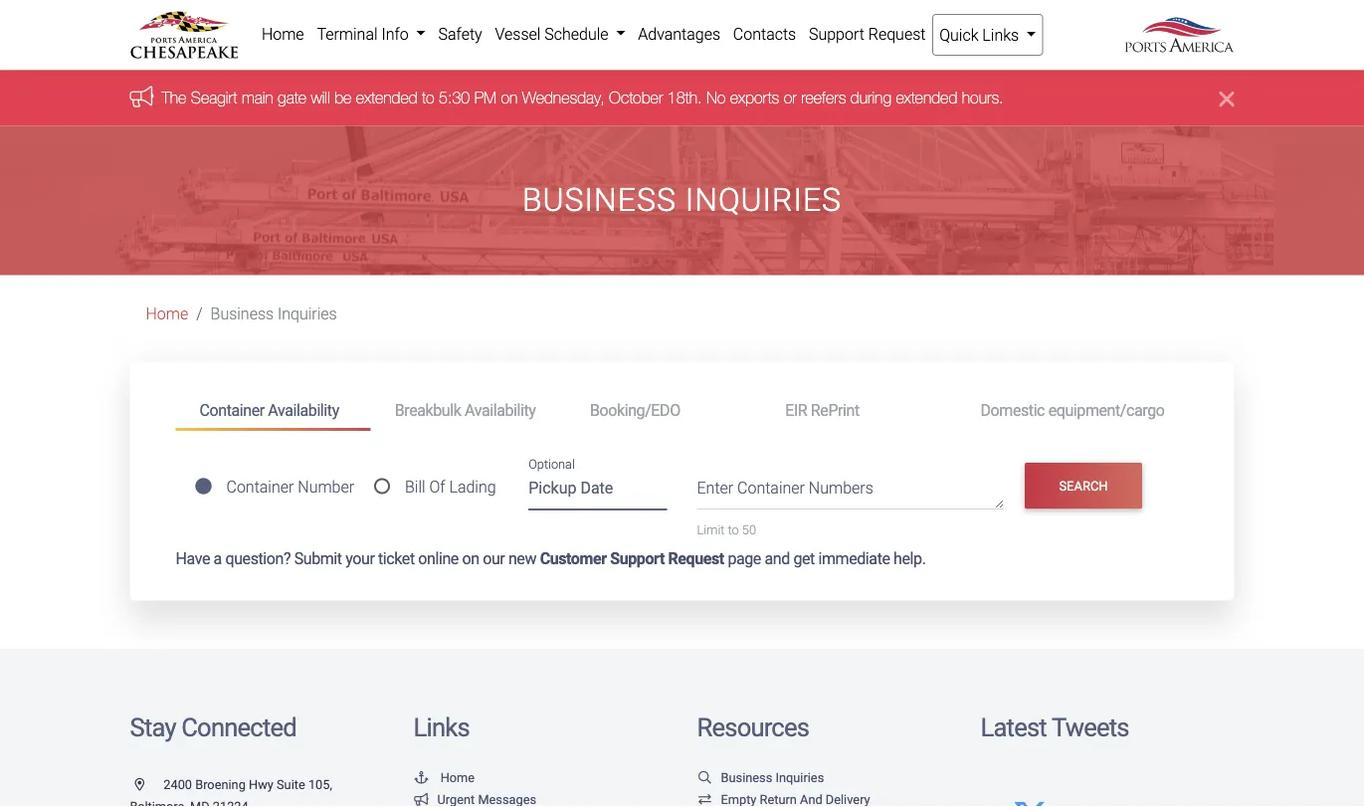 Task type: describe. For each thing, give the bounding box(es) containing it.
1 vertical spatial inquiries
[[278, 304, 337, 323]]

urgent messages
[[437, 792, 537, 807]]

domestic equipment/cargo link
[[957, 392, 1189, 428]]

quick links link
[[932, 14, 1044, 56]]

domestic
[[981, 400, 1045, 419]]

latest
[[981, 712, 1047, 743]]

links inside "link"
[[983, 25, 1019, 44]]

request inside support request link
[[869, 24, 926, 43]]

home link for urgent messages link
[[414, 770, 475, 785]]

home link for terminal info link
[[255, 14, 311, 54]]

1 vertical spatial home link
[[146, 304, 188, 323]]

booking/edo
[[590, 400, 681, 419]]

main
[[242, 87, 273, 106]]

Enter Container Numbers text field
[[697, 476, 1005, 510]]

bill
[[405, 477, 426, 496]]

1 horizontal spatial support
[[809, 24, 865, 43]]

or
[[784, 87, 797, 106]]

support request link
[[803, 14, 932, 54]]

help.
[[894, 550, 926, 569]]

105,
[[308, 777, 332, 792]]

limit
[[697, 522, 725, 537]]

optional
[[529, 457, 575, 472]]

2 vertical spatial inquiries
[[776, 770, 824, 785]]

support request
[[809, 24, 926, 43]]

no
[[707, 87, 726, 106]]

map marker alt image
[[135, 778, 160, 791]]

a
[[214, 550, 222, 569]]

Optional text field
[[529, 471, 667, 510]]

empty return and delivery link
[[697, 792, 871, 807]]

empty return and delivery
[[721, 792, 871, 807]]

bill of lading
[[405, 477, 496, 496]]

vessel schedule link
[[489, 14, 632, 54]]

baltimore,
[[130, 799, 187, 807]]

reprint
[[811, 400, 860, 419]]

contacts link
[[727, 14, 803, 54]]

2400 broening hwy suite 105, baltimore, md 21224 link
[[130, 777, 332, 807]]

availability for breakbulk availability
[[465, 400, 536, 419]]

question?
[[225, 550, 291, 569]]

empty
[[721, 792, 757, 807]]

0 horizontal spatial business
[[211, 304, 274, 323]]

container availability
[[200, 400, 339, 419]]

container up 50
[[738, 478, 805, 497]]

quick links
[[940, 25, 1023, 44]]

our
[[483, 550, 505, 569]]

online
[[418, 550, 459, 569]]

close image
[[1220, 86, 1235, 110]]

safety
[[438, 24, 482, 43]]

limit to 50
[[697, 522, 757, 537]]

latest tweets
[[981, 712, 1129, 743]]

5:30
[[439, 87, 470, 106]]

resources
[[697, 712, 809, 743]]

customer support request link
[[540, 550, 724, 569]]

new
[[509, 550, 537, 569]]

advantages link
[[632, 14, 727, 54]]

have
[[176, 550, 210, 569]]

availability for container availability
[[268, 400, 339, 419]]

connected
[[181, 712, 297, 743]]

the seagirt main gate will be extended to 5:30 pm on wednesday, october 18th.  no exports or reefers during extended hours. alert
[[0, 70, 1365, 126]]

urgent
[[437, 792, 475, 807]]

breakbulk
[[395, 400, 461, 419]]

hwy
[[249, 777, 274, 792]]

container availability link
[[176, 392, 371, 431]]

container for container availability
[[200, 400, 265, 419]]

equipment/cargo
[[1049, 400, 1165, 419]]

exports
[[730, 87, 780, 106]]

submit
[[294, 550, 342, 569]]

domestic equipment/cargo
[[981, 400, 1165, 419]]

search image
[[697, 771, 713, 784]]

ticket
[[378, 550, 415, 569]]

eir
[[786, 400, 808, 419]]

october
[[609, 87, 663, 106]]

1 vertical spatial business inquiries
[[211, 304, 337, 323]]

md
[[190, 799, 210, 807]]

2 vertical spatial business inquiries
[[721, 770, 824, 785]]

immediate
[[819, 550, 890, 569]]

of
[[429, 477, 446, 496]]

the seagirt main gate will be extended to 5:30 pm on wednesday, october 18th.  no exports or reefers during extended hours. link
[[162, 87, 1004, 106]]

stay
[[130, 712, 176, 743]]



Task type: vqa. For each thing, say whether or not it's contained in the screenshot.
the rightmost the longshore
no



Task type: locate. For each thing, give the bounding box(es) containing it.
2 horizontal spatial home link
[[414, 770, 475, 785]]

enter
[[697, 478, 734, 497]]

0 horizontal spatial links
[[414, 712, 470, 743]]

the seagirt main gate will be extended to 5:30 pm on wednesday, october 18th.  no exports or reefers during extended hours.
[[162, 87, 1004, 106]]

will
[[311, 87, 330, 106]]

eir reprint link
[[762, 392, 957, 428]]

bullhorn image
[[130, 86, 162, 107]]

eir reprint
[[786, 400, 860, 419]]

be
[[335, 87, 352, 106]]

container
[[200, 400, 265, 419], [226, 477, 294, 496], [738, 478, 805, 497]]

1 horizontal spatial home
[[262, 24, 304, 43]]

home
[[262, 24, 304, 43], [146, 304, 188, 323], [441, 770, 475, 785]]

suite
[[277, 777, 305, 792]]

0 horizontal spatial availability
[[268, 400, 339, 419]]

messages
[[478, 792, 537, 807]]

breakbulk availability link
[[371, 392, 566, 428]]

0 vertical spatial links
[[983, 25, 1019, 44]]

1 horizontal spatial to
[[728, 522, 739, 537]]

reefers
[[801, 87, 846, 106]]

get
[[794, 550, 815, 569]]

quick
[[940, 25, 979, 44]]

2 horizontal spatial home
[[441, 770, 475, 785]]

extended right during
[[896, 87, 958, 106]]

exchange image
[[697, 793, 713, 806]]

terminal info
[[317, 24, 413, 43]]

extended right be at left
[[356, 87, 418, 106]]

availability inside 'link'
[[465, 400, 536, 419]]

2 vertical spatial home
[[441, 770, 475, 785]]

container inside container availability link
[[200, 400, 265, 419]]

0 vertical spatial business inquiries
[[523, 181, 842, 219]]

and
[[765, 550, 790, 569]]

0 vertical spatial business
[[523, 181, 677, 219]]

urgent messages link
[[414, 792, 537, 807]]

lading
[[449, 477, 496, 496]]

1 horizontal spatial on
[[501, 87, 518, 106]]

to left 50
[[728, 522, 739, 537]]

and
[[800, 792, 823, 807]]

2 vertical spatial home link
[[414, 770, 475, 785]]

2 extended from the left
[[896, 87, 958, 106]]

container up container number
[[200, 400, 265, 419]]

1 horizontal spatial home link
[[255, 14, 311, 54]]

booking/edo link
[[566, 392, 762, 428]]

to left the 5:30
[[422, 87, 435, 106]]

availability
[[268, 400, 339, 419], [465, 400, 536, 419]]

on left 'our' at the left bottom of page
[[462, 550, 479, 569]]

container number
[[226, 477, 354, 496]]

page
[[728, 550, 761, 569]]

1 vertical spatial to
[[728, 522, 739, 537]]

bullhorn image
[[414, 793, 430, 806]]

extended
[[356, 87, 418, 106], [896, 87, 958, 106]]

delivery
[[826, 792, 871, 807]]

0 horizontal spatial home
[[146, 304, 188, 323]]

contacts
[[733, 24, 797, 43]]

vessel
[[495, 24, 541, 43]]

terminal info link
[[311, 14, 432, 54]]

safety link
[[432, 14, 489, 54]]

links up anchor image
[[414, 712, 470, 743]]

1 vertical spatial request
[[668, 550, 724, 569]]

0 horizontal spatial request
[[668, 550, 724, 569]]

2 horizontal spatial business
[[721, 770, 773, 785]]

1 horizontal spatial request
[[869, 24, 926, 43]]

1 vertical spatial business
[[211, 304, 274, 323]]

advantages
[[638, 24, 721, 43]]

your
[[346, 550, 375, 569]]

0 vertical spatial to
[[422, 87, 435, 106]]

0 horizontal spatial on
[[462, 550, 479, 569]]

terminal
[[317, 24, 378, 43]]

schedule
[[545, 24, 609, 43]]

info
[[382, 24, 409, 43]]

seagirt
[[191, 87, 237, 106]]

0 horizontal spatial home link
[[146, 304, 188, 323]]

1 horizontal spatial links
[[983, 25, 1019, 44]]

stay connected
[[130, 712, 297, 743]]

to inside alert
[[422, 87, 435, 106]]

tweets
[[1052, 712, 1129, 743]]

2 availability from the left
[[465, 400, 536, 419]]

0 vertical spatial on
[[501, 87, 518, 106]]

1 vertical spatial links
[[414, 712, 470, 743]]

container for container number
[[226, 477, 294, 496]]

request left quick
[[869, 24, 926, 43]]

0 horizontal spatial support
[[610, 550, 665, 569]]

1 availability from the left
[[268, 400, 339, 419]]

to
[[422, 87, 435, 106], [728, 522, 739, 537]]

2 vertical spatial business
[[721, 770, 773, 785]]

container left number
[[226, 477, 294, 496]]

business inquiries
[[523, 181, 842, 219], [211, 304, 337, 323], [721, 770, 824, 785]]

0 vertical spatial support
[[809, 24, 865, 43]]

1 horizontal spatial business
[[523, 181, 677, 219]]

have a question? submit your ticket online on our new customer support request page and get immediate help.
[[176, 550, 926, 569]]

0 vertical spatial request
[[869, 24, 926, 43]]

links right quick
[[983, 25, 1019, 44]]

0 vertical spatial inquiries
[[685, 181, 842, 219]]

business inquiries link
[[697, 770, 824, 785]]

on inside alert
[[501, 87, 518, 106]]

2400 broening hwy suite 105, baltimore, md 21224
[[130, 777, 332, 807]]

search
[[1059, 478, 1108, 493]]

1 vertical spatial support
[[610, 550, 665, 569]]

on
[[501, 87, 518, 106], [462, 550, 479, 569]]

support up reefers
[[809, 24, 865, 43]]

numbers
[[809, 478, 874, 497]]

support right customer
[[610, 550, 665, 569]]

availability up container number
[[268, 400, 339, 419]]

hours.
[[962, 87, 1004, 106]]

0 horizontal spatial extended
[[356, 87, 418, 106]]

on right pm
[[501, 87, 518, 106]]

1 horizontal spatial extended
[[896, 87, 958, 106]]

search button
[[1025, 463, 1143, 509]]

customer
[[540, 550, 607, 569]]

2400
[[164, 777, 192, 792]]

availability right breakbulk
[[465, 400, 536, 419]]

request down limit
[[668, 550, 724, 569]]

18th.
[[668, 87, 702, 106]]

enter container numbers
[[697, 478, 874, 497]]

1 vertical spatial on
[[462, 550, 479, 569]]

0 vertical spatial home
[[262, 24, 304, 43]]

1 horizontal spatial availability
[[465, 400, 536, 419]]

0 vertical spatial home link
[[255, 14, 311, 54]]

links
[[983, 25, 1019, 44], [414, 712, 470, 743]]

pm
[[474, 87, 497, 106]]

0 horizontal spatial to
[[422, 87, 435, 106]]

request
[[869, 24, 926, 43], [668, 550, 724, 569]]

number
[[298, 477, 354, 496]]

21224
[[213, 799, 249, 807]]

breakbulk availability
[[395, 400, 536, 419]]

wednesday,
[[522, 87, 605, 106]]

anchor image
[[414, 771, 430, 784]]

1 vertical spatial home
[[146, 304, 188, 323]]

gate
[[278, 87, 307, 106]]

during
[[851, 87, 892, 106]]

vessel schedule
[[495, 24, 613, 43]]

the
[[162, 87, 187, 106]]

1 extended from the left
[[356, 87, 418, 106]]

broening
[[195, 777, 246, 792]]

business
[[523, 181, 677, 219], [211, 304, 274, 323], [721, 770, 773, 785]]



